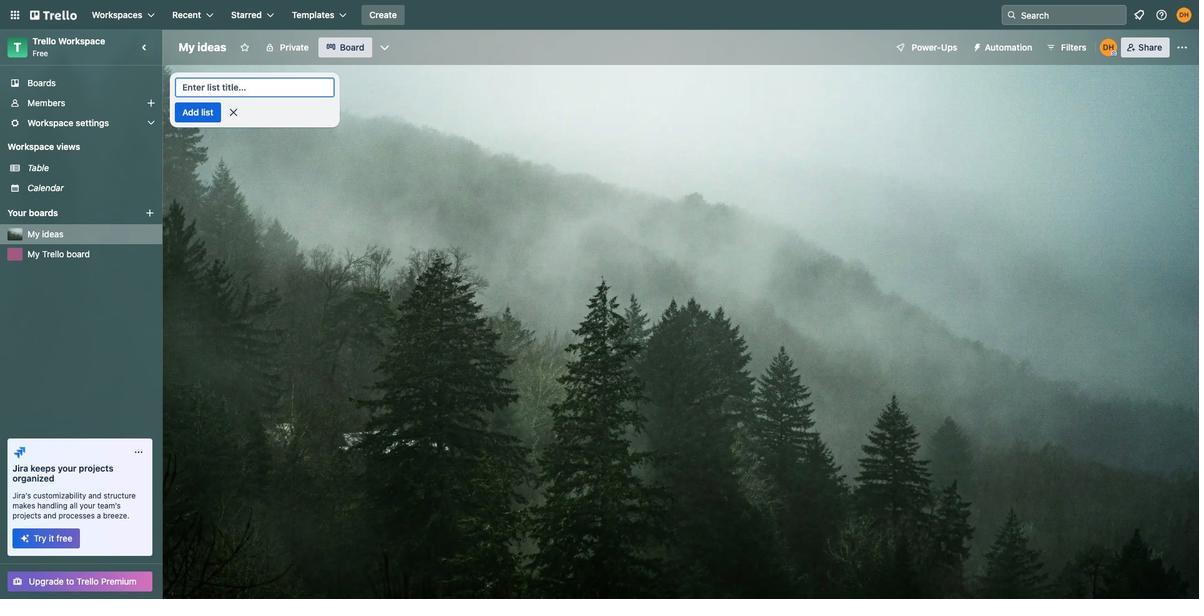 Task type: vqa. For each thing, say whether or not it's contained in the screenshot.
Project Management link
no



Task type: locate. For each thing, give the bounding box(es) containing it.
Enter list title… text field
[[175, 77, 335, 97]]

add board image
[[145, 208, 155, 218]]

0 horizontal spatial dirk hardpeck (dirkhardpeck) image
[[1100, 39, 1118, 56]]

sm image
[[968, 37, 986, 55]]

dirk hardpeck (dirkhardpeck) image right open information menu icon
[[1177, 7, 1192, 22]]

star or unstar board image
[[240, 42, 250, 52]]

0 notifications image
[[1132, 7, 1147, 22]]

this member is an admin of this board. image
[[1112, 51, 1117, 56]]

your boards with 2 items element
[[7, 206, 126, 221]]

dirk hardpeck (dirkhardpeck) image down search field
[[1100, 39, 1118, 56]]

premium icon image
[[20, 534, 30, 544]]

1 horizontal spatial dirk hardpeck (dirkhardpeck) image
[[1177, 7, 1192, 22]]

back to home image
[[30, 5, 77, 25]]

dirk hardpeck (dirkhardpeck) image
[[1177, 7, 1192, 22], [1100, 39, 1118, 56]]

jira image
[[12, 445, 27, 460], [12, 445, 27, 460]]

search image
[[1007, 10, 1017, 20]]

1 vertical spatial dirk hardpeck (dirkhardpeck) image
[[1100, 39, 1118, 56]]

customize views image
[[378, 41, 391, 54]]

0 vertical spatial dirk hardpeck (dirkhardpeck) image
[[1177, 7, 1192, 22]]

Search field
[[1017, 6, 1127, 24]]



Task type: describe. For each thing, give the bounding box(es) containing it.
primary element
[[0, 0, 1200, 30]]

show menu image
[[1177, 41, 1189, 54]]

Board name text field
[[172, 37, 233, 57]]

cancel list editing image
[[227, 106, 240, 119]]

workspace navigation collapse icon image
[[136, 39, 154, 56]]

open information menu image
[[1156, 9, 1169, 21]]



